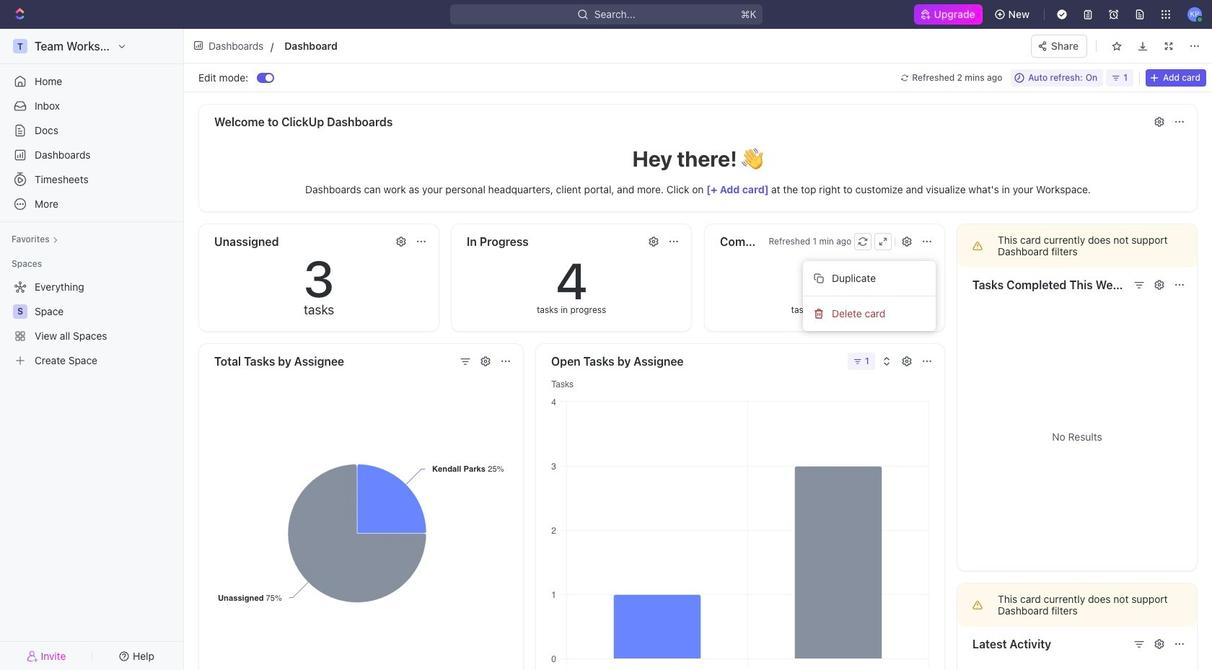 Task type: locate. For each thing, give the bounding box(es) containing it.
sidebar navigation
[[0, 29, 184, 670]]

tree
[[6, 276, 178, 372]]

None text field
[[284, 37, 599, 55]]



Task type: vqa. For each thing, say whether or not it's contained in the screenshot.
second views from the bottom
no



Task type: describe. For each thing, give the bounding box(es) containing it.
tree inside the sidebar navigation
[[6, 276, 178, 372]]

invite user image
[[26, 650, 38, 663]]



